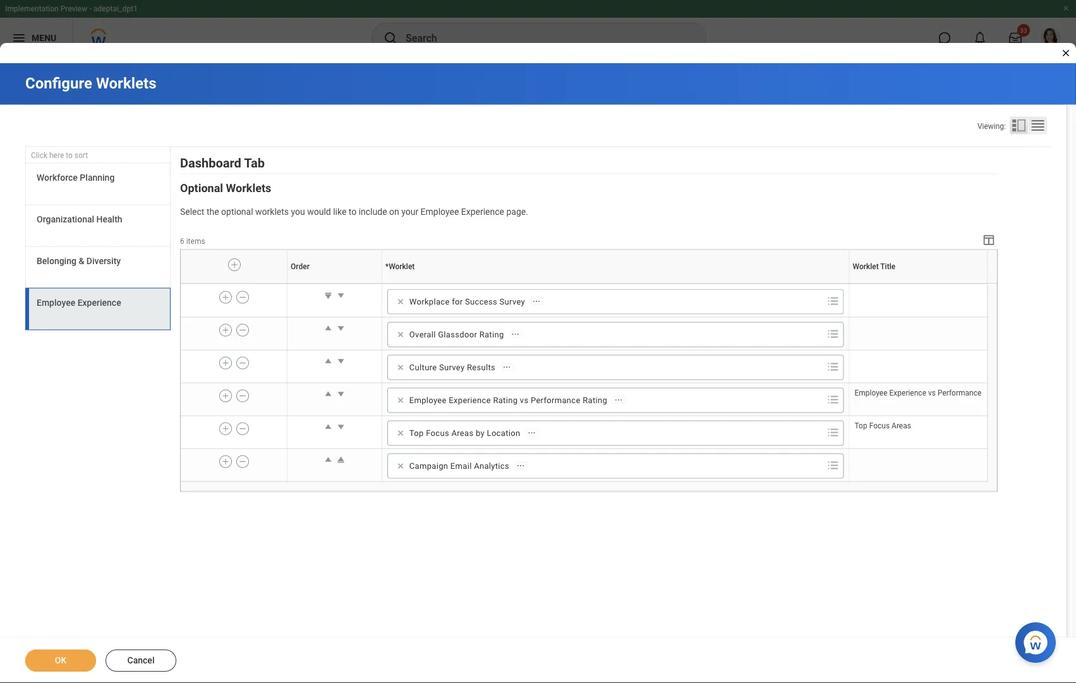 Task type: describe. For each thing, give the bounding box(es) containing it.
*
[[386, 262, 389, 271]]

worklets
[[255, 206, 289, 217]]

like
[[333, 206, 347, 217]]

to inside optional worklets group
[[349, 206, 357, 217]]

title inside row element
[[881, 262, 896, 271]]

ok
[[55, 656, 67, 666]]

search image
[[383, 30, 398, 46]]

close configure worklets image
[[1062, 48, 1072, 58]]

experience for employee experience rating vs performance rating
[[449, 396, 491, 405]]

worklets for configure worklets
[[96, 74, 156, 92]]

1 horizontal spatial performance
[[938, 388, 982, 397]]

culture survey results, press delete to clear value. option
[[392, 360, 518, 375]]

related actions image for campaign email analytics
[[517, 462, 525, 471]]

cancel button
[[106, 650, 176, 672]]

ok button
[[25, 650, 96, 672]]

worklet column header
[[382, 284, 850, 285]]

culture survey results
[[410, 363, 496, 372]]

click
[[31, 151, 47, 160]]

workforce
[[37, 172, 78, 183]]

top focus areas by location element
[[410, 428, 521, 439]]

campaign email analytics element
[[410, 461, 510, 472]]

navigation pane region
[[25, 147, 171, 334]]

analytics
[[474, 461, 510, 471]]

prompts image for top focus areas by location
[[826, 425, 841, 440]]

worklets for optional worklets
[[226, 182, 271, 195]]

caret bottom image
[[322, 289, 335, 302]]

order column header
[[287, 284, 382, 285]]

areas for top focus areas by location
[[452, 429, 474, 438]]

preview
[[60, 4, 87, 13]]

rating for experience
[[493, 396, 518, 405]]

vs inside employee experience rating vs performance rating element
[[520, 396, 529, 405]]

experience left page.
[[461, 206, 505, 217]]

minus image for campaign email analytics
[[238, 456, 247, 468]]

employee experience vs performance
[[855, 388, 982, 397]]

optional worklets button
[[180, 182, 271, 195]]

close environment banner image
[[1063, 4, 1070, 12]]

employee experience rating vs performance rating
[[410, 396, 608, 405]]

profile logan mcneil element
[[1034, 24, 1069, 52]]

minus image for culture
[[238, 357, 247, 369]]

caret down image for minus icon associated with culture
[[335, 355, 347, 368]]

overall glassdoor rating
[[410, 330, 504, 339]]

glassdoor
[[438, 330, 477, 339]]

performance inside option
[[531, 396, 581, 405]]

would
[[307, 206, 331, 217]]

Toggle to List Detail view radio
[[1010, 117, 1029, 134]]

order for order
[[291, 262, 310, 271]]

caret up image for row element containing overall glassdoor rating
[[322, 322, 335, 335]]

page.
[[507, 206, 529, 217]]

top for top focus areas
[[855, 421, 868, 430]]

click to view/edit grid preferences image
[[983, 233, 996, 247]]

implementation preview -   adeptai_dpt1
[[5, 4, 138, 13]]

click here to sort
[[31, 151, 88, 160]]

row element containing campaign email analytics
[[181, 449, 988, 482]]

belonging & diversity
[[37, 256, 121, 266]]

1 vertical spatial title
[[919, 284, 921, 284]]

employee experience rating vs performance rating element
[[410, 395, 608, 406]]

on
[[389, 206, 399, 217]]

configure worklets
[[25, 74, 156, 92]]

minus image for employee experience rating vs performance rating
[[238, 390, 247, 402]]

optional
[[221, 206, 253, 217]]

list box inside configure worklets main content
[[25, 164, 171, 330]]

overall glassdoor rating, press delete to clear value. option
[[392, 327, 526, 342]]

culture survey results element
[[410, 362, 496, 373]]

x small image for campaign email analytics
[[394, 460, 407, 473]]

results
[[467, 363, 496, 372]]

inbox large image
[[1010, 32, 1022, 44]]

workday assistant region
[[1016, 618, 1062, 663]]

prompts image for overall glassdoor rating
[[826, 327, 841, 342]]

organizational health
[[37, 214, 122, 225]]

configure
[[25, 74, 92, 92]]

* worklet
[[386, 262, 415, 271]]

worklet title column header
[[850, 284, 988, 285]]

top focus areas by location, press delete to clear value. option
[[392, 426, 543, 441]]

x small image for employee experience rating vs performance rating
[[394, 394, 407, 407]]

campaign email analytics, press delete to clear value. option
[[392, 459, 532, 474]]

3 plus image from the top
[[221, 456, 230, 468]]

row element containing culture survey results
[[181, 350, 988, 383]]

culture
[[410, 363, 437, 372]]

2 minus image from the top
[[238, 423, 247, 435]]

2 caret up image from the top
[[322, 421, 335, 433]]

Toggle to Grid view radio
[[1029, 117, 1048, 134]]

success
[[465, 297, 498, 307]]

areas for top focus areas
[[892, 421, 912, 430]]

viewing: option group
[[978, 117, 1051, 137]]

1 vertical spatial survey
[[439, 363, 465, 372]]

select
[[180, 206, 205, 217]]

items
[[186, 237, 205, 246]]

email
[[451, 461, 472, 471]]

2 minus image from the top
[[238, 325, 247, 336]]

implementation preview -   adeptai_dpt1 banner
[[0, 0, 1077, 58]]

focus for top focus areas by location
[[426, 429, 449, 438]]



Task type: locate. For each thing, give the bounding box(es) containing it.
overall glassdoor rating element
[[410, 329, 504, 340]]

areas
[[892, 421, 912, 430], [452, 429, 474, 438]]

2 x small image from the top
[[394, 361, 407, 374]]

survey
[[500, 297, 525, 307], [439, 363, 465, 372]]

1 vertical spatial caret up image
[[322, 421, 335, 433]]

1 x small image from the top
[[394, 296, 407, 308]]

dashboard tab
[[180, 156, 265, 171]]

you
[[291, 206, 305, 217]]

order up order column header
[[291, 262, 310, 271]]

0 vertical spatial related actions image
[[532, 297, 541, 306]]

2 vertical spatial prompts image
[[826, 458, 841, 473]]

employee down culture
[[410, 396, 447, 405]]

top focus areas
[[855, 421, 912, 430]]

focus
[[870, 421, 890, 430], [426, 429, 449, 438]]

cancel
[[127, 656, 155, 666]]

2 caret down image from the top
[[335, 355, 347, 368]]

by
[[476, 429, 485, 438]]

0 vertical spatial related actions image
[[511, 330, 520, 339]]

3 caret up image from the top
[[322, 454, 335, 466]]

1 horizontal spatial focus
[[870, 421, 890, 430]]

employee
[[421, 206, 459, 217], [37, 298, 75, 308], [855, 388, 888, 397], [410, 396, 447, 405]]

belonging
[[37, 256, 76, 266]]

x small image inside culture survey results, press delete to clear value. option
[[394, 361, 407, 374]]

list box containing workforce planning
[[25, 164, 171, 330]]

notifications large image
[[974, 32, 987, 44]]

0 vertical spatial x small image
[[394, 296, 407, 308]]

1 horizontal spatial survey
[[500, 297, 525, 307]]

0 horizontal spatial order
[[291, 262, 310, 271]]

top focus areas by location
[[410, 429, 521, 438]]

0 vertical spatial minus image
[[238, 292, 247, 303]]

order for order worklet worklet title
[[334, 284, 336, 284]]

0 vertical spatial plus image
[[221, 357, 230, 369]]

minus image
[[238, 292, 247, 303], [238, 325, 247, 336], [238, 357, 247, 369]]

order
[[291, 262, 310, 271], [334, 284, 336, 284]]

x small image for top focus areas by location
[[394, 427, 407, 440]]

plus image for top focus areas by location
[[221, 423, 230, 435]]

tab
[[244, 156, 265, 171]]

x small image
[[394, 328, 407, 341], [394, 394, 407, 407], [394, 427, 407, 440]]

experience for employee experience vs performance
[[890, 388, 927, 397]]

click here to sort button
[[25, 147, 171, 164]]

list box
[[25, 164, 171, 330]]

0 vertical spatial minus image
[[238, 390, 247, 402]]

row element containing workplace for success survey
[[181, 285, 988, 317]]

location
[[487, 429, 521, 438]]

survey right culture
[[439, 363, 465, 372]]

worklet
[[389, 262, 415, 271], [853, 262, 879, 271], [615, 284, 617, 284], [917, 284, 919, 284]]

x small image
[[394, 296, 407, 308], [394, 361, 407, 374], [394, 460, 407, 473]]

related actions image for top focus areas by location
[[528, 429, 536, 438]]

configure worklets dialog
[[0, 0, 1077, 683]]

2 vertical spatial minus image
[[238, 357, 247, 369]]

rating
[[480, 330, 504, 339], [493, 396, 518, 405], [583, 396, 608, 405]]

0 vertical spatial caret up image
[[322, 388, 335, 400]]

1 row element from the top
[[181, 250, 991, 284]]

top
[[855, 421, 868, 430], [410, 429, 424, 438]]

performance
[[938, 388, 982, 397], [531, 396, 581, 405]]

1 vertical spatial plus image
[[221, 423, 230, 435]]

7 row element from the top
[[181, 449, 988, 482]]

configure worklets main content
[[0, 63, 1077, 683]]

4 caret down image from the top
[[335, 421, 347, 433]]

x small image for culture survey results
[[394, 361, 407, 374]]

4 row element from the top
[[181, 350, 988, 383]]

experience for employee experience
[[78, 298, 121, 308]]

workplace for success survey
[[410, 297, 525, 307]]

dashboard
[[180, 156, 241, 171]]

optional worklets
[[180, 182, 271, 195]]

0 vertical spatial order
[[291, 262, 310, 271]]

1 prompts image from the top
[[826, 294, 841, 309]]

prompts image for vs
[[826, 392, 841, 407]]

related actions image right analytics
[[517, 462, 525, 471]]

row element containing overall glassdoor rating
[[181, 317, 988, 350]]

3 minus image from the top
[[238, 456, 247, 468]]

prompts image
[[826, 327, 841, 342], [826, 425, 841, 440], [826, 458, 841, 473]]

caret down image for 2nd minus image from the bottom
[[335, 421, 347, 433]]

to right like
[[349, 206, 357, 217]]

worklet title
[[853, 262, 896, 271]]

experience down diversity
[[78, 298, 121, 308]]

vs
[[929, 388, 936, 397], [520, 396, 529, 405]]

related actions image inside top focus areas by location, press delete to clear value. option
[[528, 429, 536, 438]]

1 horizontal spatial to
[[349, 206, 357, 217]]

employee for employee experience rating vs performance rating
[[410, 396, 447, 405]]

2 caret up image from the top
[[322, 355, 335, 368]]

1 minus image from the top
[[238, 390, 247, 402]]

2 vertical spatial x small image
[[394, 460, 407, 473]]

top inside top focus areas by location, press delete to clear value. option
[[410, 429, 424, 438]]

employee experience rating vs performance rating, press delete to clear value. option
[[392, 393, 630, 408]]

minus image for workplace
[[238, 292, 247, 303]]

1 vertical spatial related actions image
[[615, 396, 623, 405]]

campaign
[[410, 461, 448, 471]]

0 horizontal spatial focus
[[426, 429, 449, 438]]

overall
[[410, 330, 436, 339]]

planning
[[80, 172, 115, 183]]

related actions image
[[511, 330, 520, 339], [615, 396, 623, 405], [528, 429, 536, 438]]

2 vertical spatial caret up image
[[322, 454, 335, 466]]

caret up image for row element containing culture survey results
[[322, 355, 335, 368]]

to left sort
[[66, 151, 73, 160]]

1 vertical spatial minus image
[[238, 423, 247, 435]]

x small image left campaign
[[394, 460, 407, 473]]

caret up image for employee
[[322, 388, 335, 400]]

employee experience
[[37, 298, 121, 308]]

1 caret down image from the top
[[335, 322, 347, 335]]

0 horizontal spatial survey
[[439, 363, 465, 372]]

health
[[96, 214, 122, 225]]

1 horizontal spatial vs
[[929, 388, 936, 397]]

rating for glassdoor
[[480, 330, 504, 339]]

6 row element from the top
[[181, 416, 988, 449]]

workplace for success survey element
[[410, 296, 525, 308]]

0 horizontal spatial top
[[410, 429, 424, 438]]

include
[[359, 206, 387, 217]]

employee for employee experience
[[37, 298, 75, 308]]

0 vertical spatial caret up image
[[322, 322, 335, 335]]

plus image for culture survey results
[[221, 357, 230, 369]]

diversity
[[87, 256, 121, 266]]

caret down image for minus image for employee experience rating vs performance rating
[[335, 388, 347, 400]]

0 horizontal spatial areas
[[452, 429, 474, 438]]

experience up top focus areas by location, press delete to clear value. option at the bottom of the page
[[449, 396, 491, 405]]

experience
[[461, 206, 505, 217], [78, 298, 121, 308], [890, 388, 927, 397], [449, 396, 491, 405]]

1 vertical spatial x small image
[[394, 394, 407, 407]]

experience up top focus areas
[[890, 388, 927, 397]]

2 vertical spatial x small image
[[394, 427, 407, 440]]

0 vertical spatial worklets
[[96, 74, 156, 92]]

1 horizontal spatial related actions image
[[517, 462, 525, 471]]

-
[[89, 4, 92, 13]]

caret up image
[[322, 388, 335, 400], [322, 421, 335, 433], [322, 454, 335, 466]]

experience inside employee experience rating vs performance rating element
[[449, 396, 491, 405]]

1 vertical spatial worklets
[[226, 182, 271, 195]]

3 minus image from the top
[[238, 357, 247, 369]]

1 horizontal spatial areas
[[892, 421, 912, 430]]

0 vertical spatial survey
[[500, 297, 525, 307]]

0 horizontal spatial performance
[[531, 396, 581, 405]]

related actions image inside employee experience rating vs performance rating, press delete to clear value. option
[[615, 396, 623, 405]]

1 prompts image from the top
[[826, 327, 841, 342]]

1 vertical spatial prompts image
[[826, 425, 841, 440]]

1 x small image from the top
[[394, 328, 407, 341]]

x small image left workplace at the left of page
[[394, 296, 407, 308]]

1 caret up image from the top
[[322, 322, 335, 335]]

1 horizontal spatial worklets
[[226, 182, 271, 195]]

1 minus image from the top
[[238, 292, 247, 303]]

0 vertical spatial title
[[881, 262, 896, 271]]

worklets inside group
[[226, 182, 271, 195]]

title
[[881, 262, 896, 271], [919, 284, 921, 284]]

3 row element from the top
[[181, 317, 988, 350]]

2 vertical spatial prompts image
[[826, 392, 841, 407]]

1 vertical spatial x small image
[[394, 361, 407, 374]]

experience inside list box
[[78, 298, 121, 308]]

1 vertical spatial to
[[349, 206, 357, 217]]

sort
[[74, 151, 88, 160]]

areas down employee experience vs performance
[[892, 421, 912, 430]]

related actions image for employee experience rating vs performance rating
[[615, 396, 623, 405]]

top for top focus areas by location
[[410, 429, 424, 438]]

2 vertical spatial plus image
[[221, 456, 230, 468]]

1 horizontal spatial top
[[855, 421, 868, 430]]

related actions image for workplace for success survey
[[532, 297, 541, 306]]

row element
[[181, 250, 991, 284], [181, 285, 988, 317], [181, 317, 988, 350], [181, 350, 988, 383], [181, 383, 988, 416], [181, 416, 988, 449], [181, 449, 988, 482]]

0 horizontal spatial related actions image
[[503, 363, 512, 372]]

3 prompts image from the top
[[826, 392, 841, 407]]

0 horizontal spatial to
[[66, 151, 73, 160]]

caret down image
[[335, 322, 347, 335], [335, 355, 347, 368], [335, 388, 347, 400], [335, 421, 347, 433]]

related actions image for culture survey results
[[503, 363, 512, 372]]

1 vertical spatial prompts image
[[826, 359, 841, 375]]

viewing:
[[978, 122, 1007, 131]]

order up caret bottom "image"
[[334, 284, 336, 284]]

3 x small image from the top
[[394, 460, 407, 473]]

workplace for success survey, press delete to clear value. option
[[392, 294, 548, 309]]

related actions image right success
[[532, 297, 541, 306]]

related actions image
[[532, 297, 541, 306], [503, 363, 512, 372], [517, 462, 525, 471]]

0 vertical spatial prompts image
[[826, 294, 841, 309]]

order worklet worklet title
[[334, 284, 921, 284]]

workplace
[[410, 297, 450, 307]]

2 horizontal spatial related actions image
[[615, 396, 623, 405]]

workforce planning
[[37, 172, 115, 183]]

related actions image inside the overall glassdoor rating, press delete to clear value. option
[[511, 330, 520, 339]]

your
[[402, 206, 419, 217]]

focus inside option
[[426, 429, 449, 438]]

0 horizontal spatial title
[[881, 262, 896, 271]]

1 horizontal spatial title
[[919, 284, 921, 284]]

row element containing top focus areas by location
[[181, 416, 988, 449]]

implementation
[[5, 4, 59, 13]]

2 vertical spatial related actions image
[[528, 429, 536, 438]]

x small image inside the workplace for success survey, press delete to clear value. option
[[394, 296, 407, 308]]

1 horizontal spatial related actions image
[[528, 429, 536, 438]]

employee inside employee experience rating vs performance rating element
[[410, 396, 447, 405]]

5 row element from the top
[[181, 383, 988, 416]]

prompts image
[[826, 294, 841, 309], [826, 359, 841, 375], [826, 392, 841, 407]]

employee right your
[[421, 206, 459, 217]]

2 horizontal spatial related actions image
[[532, 297, 541, 306]]

employee down belonging
[[37, 298, 75, 308]]

caret down image for second minus icon from the top
[[335, 322, 347, 335]]

select the optional worklets you would like to include on your employee experience page.
[[180, 206, 529, 217]]

x small image inside campaign email analytics, press delete to clear value. option
[[394, 460, 407, 473]]

1 vertical spatial related actions image
[[503, 363, 512, 372]]

1 plus image from the top
[[221, 357, 230, 369]]

employee for employee experience vs performance
[[855, 388, 888, 397]]

1 vertical spatial order
[[334, 284, 336, 284]]

employee up top focus areas
[[855, 388, 888, 397]]

row element containing employee experience rating vs performance rating
[[181, 383, 988, 416]]

minus image
[[238, 390, 247, 402], [238, 423, 247, 435], [238, 456, 247, 468]]

to inside popup button
[[66, 151, 73, 160]]

areas inside option
[[452, 429, 474, 438]]

x small image for workplace for success survey
[[394, 296, 407, 308]]

related actions image right results
[[503, 363, 512, 372]]

3 caret down image from the top
[[335, 388, 347, 400]]

2 x small image from the top
[[394, 394, 407, 407]]

prompts image for survey
[[826, 294, 841, 309]]

employee inside list box
[[37, 298, 75, 308]]

2 vertical spatial related actions image
[[517, 462, 525, 471]]

0 vertical spatial prompts image
[[826, 327, 841, 342]]

adeptai_dpt1
[[94, 4, 138, 13]]

plus image
[[230, 259, 239, 271], [221, 292, 230, 303], [221, 325, 230, 336], [221, 390, 230, 402]]

prompts image for campaign email analytics
[[826, 458, 841, 473]]

2 prompts image from the top
[[826, 425, 841, 440]]

6 items
[[180, 237, 205, 246]]

1 horizontal spatial order
[[334, 284, 336, 284]]

focus up campaign
[[426, 429, 449, 438]]

x small image left culture
[[394, 361, 407, 374]]

to
[[66, 151, 73, 160], [349, 206, 357, 217]]

6
[[180, 237, 184, 246]]

0 vertical spatial to
[[66, 151, 73, 160]]

here
[[49, 151, 64, 160]]

the
[[207, 206, 219, 217]]

3 prompts image from the top
[[826, 458, 841, 473]]

0 horizontal spatial worklets
[[96, 74, 156, 92]]

organizational
[[37, 214, 94, 225]]

0 horizontal spatial related actions image
[[511, 330, 520, 339]]

optional worklets group
[[180, 181, 998, 492]]

2 prompts image from the top
[[826, 359, 841, 375]]

related actions image for overall glassdoor rating
[[511, 330, 520, 339]]

3 x small image from the top
[[394, 427, 407, 440]]

1 caret up image from the top
[[322, 388, 335, 400]]

caret top image
[[335, 454, 347, 466]]

caret up image
[[322, 322, 335, 335], [322, 355, 335, 368]]

1 vertical spatial caret up image
[[322, 355, 335, 368]]

plus image
[[221, 357, 230, 369], [221, 423, 230, 435], [221, 456, 230, 468]]

campaign email analytics
[[410, 461, 510, 471]]

&
[[79, 256, 84, 266]]

rating inside 'element'
[[480, 330, 504, 339]]

areas left "by"
[[452, 429, 474, 438]]

caret up image for campaign
[[322, 454, 335, 466]]

caret down image
[[335, 289, 347, 302]]

worklets
[[96, 74, 156, 92], [226, 182, 271, 195]]

optional
[[180, 182, 223, 195]]

focus for top focus areas
[[870, 421, 890, 430]]

1 vertical spatial minus image
[[238, 325, 247, 336]]

0 horizontal spatial vs
[[520, 396, 529, 405]]

0 vertical spatial x small image
[[394, 328, 407, 341]]

for
[[452, 297, 463, 307]]

row element containing order
[[181, 250, 991, 284]]

2 vertical spatial minus image
[[238, 456, 247, 468]]

2 plus image from the top
[[221, 423, 230, 435]]

survey right success
[[500, 297, 525, 307]]

focus down employee experience vs performance
[[870, 421, 890, 430]]

x small image for overall glassdoor rating
[[394, 328, 407, 341]]

2 row element from the top
[[181, 285, 988, 317]]



Task type: vqa. For each thing, say whether or not it's contained in the screenshot.
the 'would'
yes



